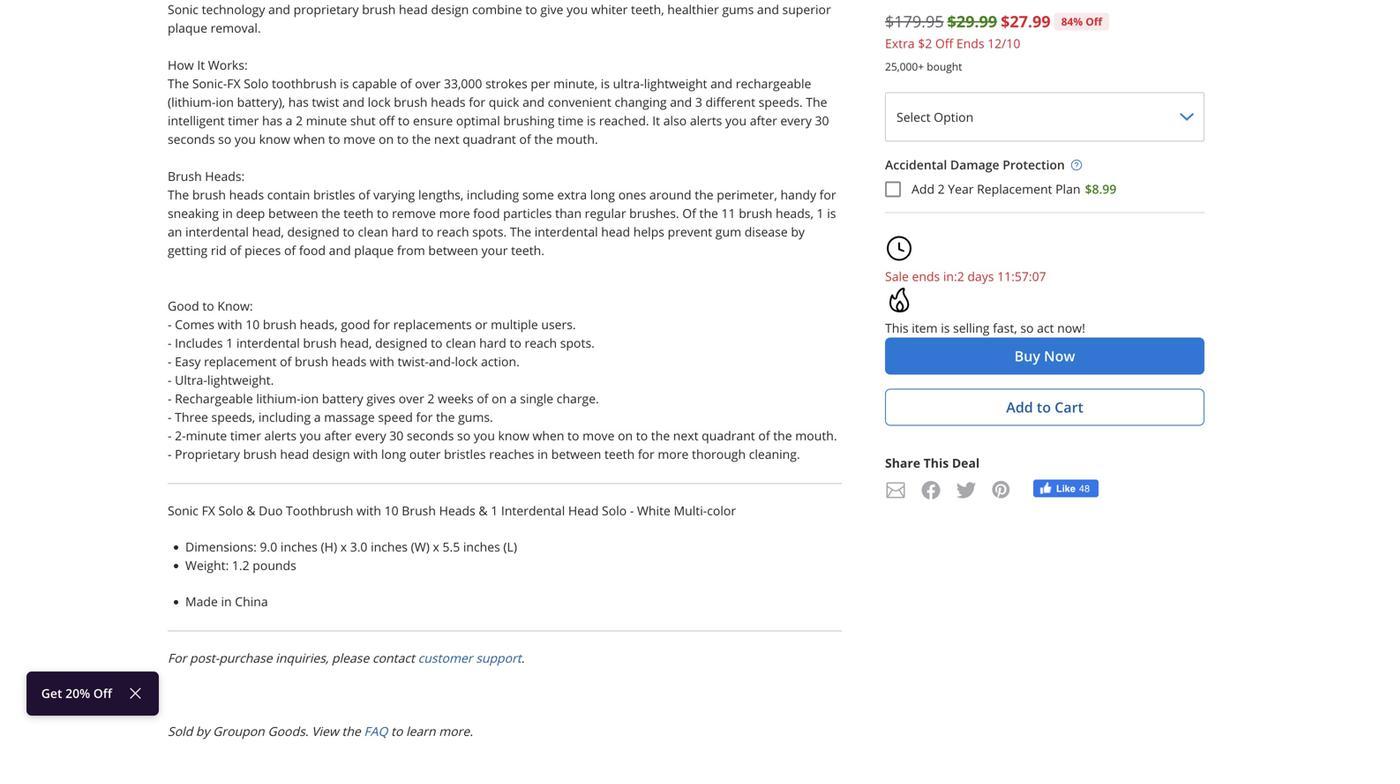 Task type: vqa. For each thing, say whether or not it's contained in the screenshot.
SONIC for Sonic FX Solo & Duo Toothbrush with 10 Brush Heads & 1 Interdental Head Solo - White Multi-color
yes



Task type: describe. For each thing, give the bounding box(es) containing it.
off for get 20% off
[[93, 685, 112, 702]]

you inside sonic technology and proprietary brush head design combine to give you whiter teeth, healthier gums and superior plaque removal.
[[567, 1, 588, 18]]

of right pieces
[[284, 242, 296, 259]]

1 vertical spatial food
[[299, 242, 326, 259]]

healthier
[[668, 1, 719, 18]]

2 inches from the left
[[371, 539, 408, 555]]

with up 3.0
[[357, 503, 381, 519]]

the down ensure on the top
[[412, 131, 431, 147]]

2 horizontal spatial solo
[[602, 503, 627, 519]]

sonic fx solo & duo toothbrush with 10 brush heads & 1 interdental head solo - white multi-color
[[168, 503, 736, 519]]

get 20% off
[[41, 685, 112, 702]]

2 horizontal spatial on
[[618, 428, 633, 444]]

interdental up the rid
[[185, 224, 249, 240]]

sonic-
[[192, 75, 227, 92]]

you down battery),
[[235, 131, 256, 147]]

heads inside good to know: - comes with 10 brush heads, good for replacements or multiple users. - includes 1 interdental brush head, designed to clean hard to reach spots. - easy replacement of brush heads with twist-and-lock action. - ultra-lightweight. - rechargeable lithium-ion battery gives over 2 weeks of on a single charge. - three speeds, including a massage speed for the gums. - 2-minute timer alerts you after every 30 seconds so you know when to move on to the next quadrant of the mouth. - proprietary brush head design with long outer bristles reaches in between teeth for more thorough cleaning.
[[332, 353, 367, 370]]

rechargeable
[[175, 390, 253, 407]]

share this deal
[[885, 455, 980, 472]]

ion inside good to know: - comes with 10 brush heads, good for replacements or multiple users. - includes 1 interdental brush head, designed to clean hard to reach spots. - easy replacement of brush heads with twist-and-lock action. - ultra-lightweight. - rechargeable lithium-ion battery gives over 2 weeks of on a single charge. - three speeds, including a massage speed for the gums. - 2-minute timer alerts you after every 30 seconds so you know when to move on to the next quadrant of the mouth. - proprietary brush head design with long outer bristles reaches in between teeth for more thorough cleaning.
[[301, 390, 319, 407]]

- left the white
[[630, 503, 634, 519]]

helps
[[634, 224, 665, 240]]

handy
[[781, 187, 817, 203]]

for right speed
[[416, 409, 433, 425]]

seconds inside good to know: - comes with 10 brush heads, good for replacements or multiple users. - includes 1 interdental brush head, designed to clean hard to reach spots. - easy replacement of brush heads with twist-and-lock action. - ultra-lightweight. - rechargeable lithium-ion battery gives over 2 weeks of on a single charge. - three speeds, including a massage speed for the gums. - 2-minute timer alerts you after every 30 seconds so you know when to move on to the next quadrant of the mouth. - proprietary brush head design with long outer bristles reaches in between teeth for more thorough cleaning.
[[407, 428, 454, 444]]

item
[[912, 320, 938, 336]]

2 vertical spatial a
[[314, 409, 321, 425]]

2 left days
[[957, 268, 965, 285]]

(w)
[[411, 539, 430, 555]]

and up shut
[[343, 94, 365, 110]]

spots. inside good to know: - comes with 10 brush heads, good for replacements or multiple users. - includes 1 interdental brush head, designed to clean hard to reach spots. - easy replacement of brush heads with twist-and-lock action. - ultra-lightweight. - rechargeable lithium-ion battery gives over 2 weeks of on a single charge. - three speeds, including a massage speed for the gums. - 2-minute timer alerts you after every 30 seconds so you know when to move on to the next quadrant of the mouth. - proprietary brush head design with long outer bristles reaches in between teeth for more thorough cleaning.
[[560, 335, 595, 351]]

0 horizontal spatial between
[[268, 205, 318, 221]]

mouth. inside how it works: the sonic-fx solo toothbrush is capable of over 33,000 strokes per minute, is ultra-lightweight and rechargeable (lithium-ion battery), has twist and lock brush heads for quick and convenient changing and 3 different speeds. the intelligent timer has a 2 minute shut off to ensure optimal brushing time is reached.  it also alerts you after every 30 seconds so you know when to move on to the next quadrant of the mouth.
[[556, 131, 598, 147]]

teeth,
[[631, 1, 664, 18]]

of left the varying
[[358, 187, 370, 203]]

2 vertical spatial in
[[221, 594, 232, 610]]

heads, inside good to know: - comes with 10 brush heads, good for replacements or multiple users. - includes 1 interdental brush head, designed to clean hard to reach spots. - easy replacement of brush heads with twist-and-lock action. - ultra-lightweight. - rechargeable lithium-ion battery gives over 2 weeks of on a single charge. - three speeds, including a massage speed for the gums. - 2-minute timer alerts you after every 30 seconds so you know when to move on to the next quadrant of the mouth. - proprietary brush head design with long outer bristles reaches in between teeth for more thorough cleaning.
[[300, 316, 338, 333]]

sonic technology and proprietary brush head design combine to give you whiter teeth, healthier gums and superior plaque removal.
[[168, 1, 831, 36]]

the up of at the top
[[695, 187, 714, 203]]

for
[[168, 650, 187, 666]]

different
[[706, 94, 756, 110]]

ends
[[957, 35, 985, 52]]

made in china
[[185, 594, 268, 610]]

how
[[168, 57, 194, 73]]

between inside good to know: - comes with 10 brush heads, good for replacements or multiple users. - includes 1 interdental brush head, designed to clean hard to reach spots. - easy replacement of brush heads with twist-and-lock action. - ultra-lightweight. - rechargeable lithium-ion battery gives over 2 weeks of on a single charge. - three speeds, including a massage speed for the gums. - 2-minute timer alerts you after every 30 seconds so you know when to move on to the next quadrant of the mouth. - proprietary brush head design with long outer bristles reaches in between teeth for more thorough cleaning.
[[551, 446, 601, 462]]

2 horizontal spatial off
[[1086, 14, 1103, 29]]

the down brushing on the left top of page
[[534, 131, 553, 147]]

25,000+ bought
[[885, 60, 962, 74]]

- left ultra- at the left
[[168, 372, 172, 388]]

1 vertical spatial 10
[[385, 503, 399, 519]]

- left proprietary
[[168, 446, 172, 462]]

customer support link
[[418, 650, 521, 666]]

you down different
[[726, 112, 747, 129]]

the left faq 'link'
[[342, 723, 361, 740]]

technology
[[202, 1, 265, 18]]

heads
[[439, 503, 476, 519]]

charge.
[[557, 390, 599, 407]]

designed inside good to know: - comes with 10 brush heads, good for replacements or multiple users. - includes 1 interdental brush head, designed to clean hard to reach spots. - easy replacement of brush heads with twist-and-lock action. - ultra-lightweight. - rechargeable lithium-ion battery gives over 2 weeks of on a single charge. - three speeds, including a massage speed for the gums. - 2-minute timer alerts you after every 30 seconds so you know when to move on to the next quadrant of the mouth. - proprietary brush head design with long outer bristles reaches in between teeth for more thorough cleaning.
[[375, 335, 428, 351]]

with down massage
[[353, 446, 378, 462]]

by inside brush heads: the brush heads contain bristles of varying lengths, including some extra long ones around the perimeter, handy for sneaking in deep between the teeth to remove more food particles than regular brushes. of the 11 brush heads, 1 is an interdental head, designed to clean hard to reach spots. the interdental head helps prevent gum disease by getting rid of pieces of food and plaque from between your teeth.
[[791, 224, 805, 240]]

mouth. inside good to know: - comes with 10 brush heads, good for replacements or multiple users. - includes 1 interdental brush head, designed to clean hard to reach spots. - easy replacement of brush heads with twist-and-lock action. - ultra-lightweight. - rechargeable lithium-ion battery gives over 2 weeks of on a single charge. - three speeds, including a massage speed for the gums. - 2-minute timer alerts you after every 30 seconds so you know when to move on to the next quadrant of the mouth. - proprietary brush head design with long outer bristles reaches in between teeth for more thorough cleaning.
[[796, 428, 837, 444]]

30 inside good to know: - comes with 10 brush heads, good for replacements or multiple users. - includes 1 interdental brush head, designed to clean hard to reach spots. - easy replacement of brush heads with twist-and-lock action. - ultra-lightweight. - rechargeable lithium-ion battery gives over 2 weeks of on a single charge. - three speeds, including a massage speed for the gums. - 2-minute timer alerts you after every 30 seconds so you know when to move on to the next quadrant of the mouth. - proprietary brush head design with long outer bristles reaches in between teeth for more thorough cleaning.
[[389, 428, 404, 444]]

solo inside how it works: the sonic-fx solo toothbrush is capable of over 33,000 strokes per minute, is ultra-lightweight and rechargeable (lithium-ion battery), has twist and lock brush heads for quick and convenient changing and 3 different speeds. the intelligent timer has a 2 minute shut off to ensure optimal brushing time is reached.  it also alerts you after every 30 seconds so you know when to move on to the next quadrant of the mouth.
[[244, 75, 269, 92]]

when inside good to know: - comes with 10 brush heads, good for replacements or multiple users. - includes 1 interdental brush head, designed to clean hard to reach spots. - easy replacement of brush heads with twist-and-lock action. - ultra-lightweight. - rechargeable lithium-ion battery gives over 2 weeks of on a single charge. - three speeds, including a massage speed for the gums. - 2-minute timer alerts you after every 30 seconds so you know when to move on to the next quadrant of the mouth. - proprietary brush head design with long outer bristles reaches in between teeth for more thorough cleaning.
[[533, 428, 564, 444]]

massage
[[324, 409, 375, 425]]

- left the 2-
[[168, 428, 172, 444]]

clean inside good to know: - comes with 10 brush heads, good for replacements or multiple users. - includes 1 interdental brush head, designed to clean hard to reach spots. - easy replacement of brush heads with twist-and-lock action. - ultra-lightweight. - rechargeable lithium-ion battery gives over 2 weeks of on a single charge. - three speeds, including a massage speed for the gums. - 2-minute timer alerts you after every 30 seconds so you know when to move on to the next quadrant of the mouth. - proprietary brush head design with long outer bristles reaches in between teeth for more thorough cleaning.
[[446, 335, 476, 351]]

gums.
[[458, 409, 493, 425]]

three
[[175, 409, 208, 425]]

reach inside good to know: - comes with 10 brush heads, good for replacements or multiple users. - includes 1 interdental brush head, designed to clean hard to reach spots. - easy replacement of brush heads with twist-and-lock action. - ultra-lightweight. - rechargeable lithium-ion battery gives over 2 weeks of on a single charge. - three speeds, including a massage speed for the gums. - 2-minute timer alerts you after every 30 seconds so you know when to move on to the next quadrant of the mouth. - proprietary brush head design with long outer bristles reaches in between teeth for more thorough cleaning.
[[525, 335, 557, 351]]

ends
[[912, 268, 940, 285]]

head inside sonic technology and proprietary brush head design combine to give you whiter teeth, healthier gums and superior plaque removal.
[[399, 1, 428, 18]]

add for add to cart
[[1006, 398, 1033, 417]]

with down know:
[[218, 316, 242, 333]]

the up the white
[[651, 428, 670, 444]]

a inside how it works: the sonic-fx solo toothbrush is capable of over 33,000 strokes per minute, is ultra-lightweight and rechargeable (lithium-ion battery), has twist and lock brush heads for quick and convenient changing and 3 different speeds. the intelligent timer has a 2 minute shut off to ensure optimal brushing time is reached.  it also alerts you after every 30 seconds so you know when to move on to the next quadrant of the mouth.
[[286, 112, 293, 129]]

ultra-
[[613, 75, 644, 92]]

to inside sonic technology and proprietary brush head design combine to give you whiter teeth, healthier gums and superior plaque removal.
[[526, 1, 537, 18]]

add for add 2 year replacement plan $8.99
[[912, 181, 935, 197]]

get
[[41, 685, 62, 702]]

1 x from the left
[[340, 539, 347, 555]]

11
[[722, 205, 736, 221]]

know inside good to know: - comes with 10 brush heads, good for replacements or multiple users. - includes 1 interdental brush head, designed to clean hard to reach spots. - easy replacement of brush heads with twist-and-lock action. - ultra-lightweight. - rechargeable lithium-ion battery gives over 2 weeks of on a single charge. - three speeds, including a massage speed for the gums. - 2-minute timer alerts you after every 30 seconds so you know when to move on to the next quadrant of the mouth. - proprietary brush head design with long outer bristles reaches in between teeth for more thorough cleaning.
[[498, 428, 529, 444]]

teeth inside good to know: - comes with 10 brush heads, good for replacements or multiple users. - includes 1 interdental brush head, designed to clean hard to reach spots. - easy replacement of brush heads with twist-and-lock action. - ultra-lightweight. - rechargeable lithium-ion battery gives over 2 weeks of on a single charge. - three speeds, including a massage speed for the gums. - 2-minute timer alerts you after every 30 seconds so you know when to move on to the next quadrant of the mouth. - proprietary brush head design with long outer bristles reaches in between teeth for more thorough cleaning.
[[605, 446, 635, 462]]

2 & from the left
[[479, 503, 488, 519]]

of up cleaning. at the right bottom
[[759, 428, 770, 444]]

convenient
[[548, 94, 612, 110]]

in inside good to know: - comes with 10 brush heads, good for replacements or multiple users. - includes 1 interdental brush head, designed to clean hard to reach spots. - easy replacement of brush heads with twist-and-lock action. - ultra-lightweight. - rechargeable lithium-ion battery gives over 2 weeks of on a single charge. - three speeds, including a massage speed for the gums. - 2-minute timer alerts you after every 30 seconds so you know when to move on to the next quadrant of the mouth. - proprietary brush head design with long outer bristles reaches in between teeth for more thorough cleaning.
[[538, 446, 548, 462]]

ensure
[[413, 112, 453, 129]]

10 inside good to know: - comes with 10 brush heads, good for replacements or multiple users. - includes 1 interdental brush head, designed to clean hard to reach spots. - easy replacement of brush heads with twist-and-lock action. - ultra-lightweight. - rechargeable lithium-ion battery gives over 2 weeks of on a single charge. - three speeds, including a massage speed for the gums. - 2-minute timer alerts you after every 30 seconds so you know when to move on to the next quadrant of the mouth. - proprietary brush head design with long outer bristles reaches in between teeth for more thorough cleaning.
[[246, 316, 260, 333]]

heads inside how it works: the sonic-fx solo toothbrush is capable of over 33,000 strokes per minute, is ultra-lightweight and rechargeable (lithium-ion battery), has twist and lock brush heads for quick and convenient changing and 3 different speeds. the intelligent timer has a 2 minute shut off to ensure optimal brushing time is reached.  it also alerts you after every 30 seconds so you know when to move on to the next quadrant of the mouth.
[[431, 94, 466, 110]]

next inside how it works: the sonic-fx solo toothbrush is capable of over 33,000 strokes per minute, is ultra-lightweight and rechargeable (lithium-ion battery), has twist and lock brush heads for quick and convenient changing and 3 different speeds. the intelligent timer has a 2 minute shut off to ensure optimal brushing time is reached.  it also alerts you after every 30 seconds so you know when to move on to the next quadrant of the mouth.
[[434, 131, 460, 147]]

0 horizontal spatial fx
[[202, 503, 215, 519]]

of
[[683, 205, 696, 221]]

sold by groupon goods. view the faq to learn more.
[[168, 723, 473, 740]]

plaque inside sonic technology and proprietary brush head design combine to give you whiter teeth, healthier gums and superior plaque removal.
[[168, 20, 207, 36]]

share with twitter. image
[[956, 480, 977, 501]]

good to know: - comes with 10 brush heads, good for replacements or multiple users. - includes 1 interdental brush head, designed to clean hard to reach spots. - easy replacement of brush heads with twist-and-lock action. - ultra-lightweight. - rechargeable lithium-ion battery gives over 2 weeks of on a single charge. - three speeds, including a massage speed for the gums. - 2-minute timer alerts you after every 30 seconds so you know when to move on to the next quadrant of the mouth. - proprietary brush head design with long outer bristles reaches in between teeth for more thorough cleaning.
[[168, 298, 837, 462]]

.
[[521, 650, 525, 666]]

more inside good to know: - comes with 10 brush heads, good for replacements or multiple users. - includes 1 interdental brush head, designed to clean hard to reach spots. - easy replacement of brush heads with twist-and-lock action. - ultra-lightweight. - rechargeable lithium-ion battery gives over 2 weeks of on a single charge. - three speeds, including a massage speed for the gums. - 2-minute timer alerts you after every 30 seconds so you know when to move on to the next quadrant of the mouth. - proprietary brush head design with long outer bristles reaches in between teeth for more thorough cleaning.
[[658, 446, 689, 462]]

days
[[968, 268, 994, 285]]

made
[[185, 594, 218, 610]]

reach inside brush heads: the brush heads contain bristles of varying lengths, including some extra long ones around the perimeter, handy for sneaking in deep between the teeth to remove more food particles than regular brushes. of the 11 brush heads, 1 is an interdental head, designed to clean hard to reach spots. the interdental head helps prevent gum disease by getting rid of pieces of food and plaque from between your teeth.
[[437, 224, 469, 240]]

alerts inside how it works: the sonic-fx solo toothbrush is capable of over 33,000 strokes per minute, is ultra-lightweight and rechargeable (lithium-ion battery), has twist and lock brush heads for quick and convenient changing and 3 different speeds. the intelligent timer has a 2 minute shut off to ensure optimal brushing time is reached.  it also alerts you after every 30 seconds so you know when to move on to the next quadrant of the mouth.
[[690, 112, 722, 129]]

minute,
[[554, 75, 598, 92]]

you down lithium-
[[300, 428, 321, 444]]

2-
[[175, 428, 186, 444]]

of right capable
[[400, 75, 412, 92]]

shut
[[350, 112, 376, 129]]

brush inside brush heads: the brush heads contain bristles of varying lengths, including some extra long ones around the perimeter, handy for sneaking in deep between the teeth to remove more food particles than regular brushes. of the 11 brush heads, 1 is an interdental head, designed to clean hard to reach spots. the interdental head helps prevent gum disease by getting rid of pieces of food and plaque from between your teeth.
[[168, 168, 202, 184]]

$2
[[918, 35, 932, 52]]

0 horizontal spatial this
[[885, 320, 909, 336]]

$179.95 $29.99
[[885, 11, 997, 32]]

or
[[475, 316, 488, 333]]

and up different
[[711, 75, 733, 92]]

interdental down than
[[535, 224, 598, 240]]

sold
[[168, 723, 193, 740]]

accidental damage protection
[[885, 157, 1065, 173]]

varying
[[373, 187, 415, 203]]

the down weeks
[[436, 409, 455, 425]]

gum
[[716, 224, 742, 240]]

dimensions: 9.0 inches (h) x 3.0 inches (w) x 5.5 inches (l) weight: 1.2 pounds
[[185, 539, 517, 574]]

- left includes
[[168, 335, 172, 351]]

0 horizontal spatial solo
[[218, 503, 243, 519]]

30 inside how it works: the sonic-fx solo toothbrush is capable of over 33,000 strokes per minute, is ultra-lightweight and rechargeable (lithium-ion battery), has twist and lock brush heads for quick and convenient changing and 3 different speeds. the intelligent timer has a 2 minute shut off to ensure optimal brushing time is reached.  it also alerts you after every 30 seconds so you know when to move on to the next quadrant of the mouth.
[[815, 112, 829, 129]]

in:
[[943, 268, 957, 285]]

1 vertical spatial it
[[653, 112, 660, 129]]

1 horizontal spatial 1
[[491, 503, 498, 519]]

quadrant inside good to know: - comes with 10 brush heads, good for replacements or multiple users. - includes 1 interdental brush head, designed to clean hard to reach spots. - easy replacement of brush heads with twist-and-lock action. - ultra-lightweight. - rechargeable lithium-ion battery gives over 2 weeks of on a single charge. - three speeds, including a massage speed for the gums. - 2-minute timer alerts you after every 30 seconds so you know when to move on to the next quadrant of the mouth. - proprietary brush head design with long outer bristles reaches in between teeth for more thorough cleaning.
[[702, 428, 755, 444]]

contain
[[267, 187, 310, 203]]

users.
[[541, 316, 576, 333]]

84% off
[[1061, 14, 1103, 29]]

0 vertical spatial has
[[288, 94, 309, 110]]

(h)
[[321, 539, 337, 555]]

and left 3 at top right
[[670, 94, 692, 110]]

more inside brush heads: the brush heads contain bristles of varying lengths, including some extra long ones around the perimeter, handy for sneaking in deep between the teeth to remove more food particles than regular brushes. of the 11 brush heads, 1 is an interdental head, designed to clean hard to reach spots. the interdental head helps prevent gum disease by getting rid of pieces of food and plaque from between your teeth.
[[439, 205, 470, 221]]

and right gums
[[757, 1, 779, 18]]

in inside brush heads: the brush heads contain bristles of varying lengths, including some extra long ones around the perimeter, handy for sneaking in deep between the teeth to remove more food particles than regular brushes. of the 11 brush heads, 1 is an interdental head, designed to clean hard to reach spots. the interdental head helps prevent gum disease by getting rid of pieces of food and plaque from between your teeth.
[[222, 205, 233, 221]]

rechargeable
[[736, 75, 811, 92]]

spots. inside brush heads: the brush heads contain bristles of varying lengths, including some extra long ones around the perimeter, handy for sneaking in deep between the teeth to remove more food particles than regular brushes. of the 11 brush heads, 1 is an interdental head, designed to clean hard to reach spots. the interdental head helps prevent gum disease by getting rid of pieces of food and plaque from between your teeth.
[[472, 224, 507, 240]]

2 x from the left
[[433, 539, 439, 555]]

battery),
[[237, 94, 285, 110]]

inquiries,
[[276, 650, 329, 666]]

$8.99
[[1085, 181, 1117, 197]]

the right deep
[[321, 205, 340, 221]]

when inside how it works: the sonic-fx solo toothbrush is capable of over 33,000 strokes per minute, is ultra-lightweight and rechargeable (lithium-ion battery), has twist and lock brush heads for quick and convenient changing and 3 different speeds. the intelligent timer has a 2 minute shut off to ensure optimal brushing time is reached.  it also alerts you after every 30 seconds so you know when to move on to the next quadrant of the mouth.
[[294, 131, 325, 147]]

china
[[235, 594, 268, 610]]

comes
[[175, 316, 214, 333]]

know inside how it works: the sonic-fx solo toothbrush is capable of over 33,000 strokes per minute, is ultra-lightweight and rechargeable (lithium-ion battery), has twist and lock brush heads for quick and convenient changing and 3 different speeds. the intelligent timer has a 2 minute shut off to ensure optimal brushing time is reached.  it also alerts you after every 30 seconds so you know when to move on to the next quadrant of the mouth.
[[259, 131, 290, 147]]

20%
[[65, 685, 90, 702]]

cleaning.
[[749, 446, 800, 462]]

buy now button
[[885, 338, 1205, 375]]

thorough
[[692, 446, 746, 462]]

of up lithium-
[[280, 353, 292, 370]]

2 left year
[[938, 181, 945, 197]]

head inside good to know: - comes with 10 brush heads, good for replacements or multiple users. - includes 1 interdental brush head, designed to clean hard to reach spots. - easy replacement of brush heads with twist-and-lock action. - ultra-lightweight. - rechargeable lithium-ion battery gives over 2 weeks of on a single charge. - three speeds, including a massage speed for the gums. - 2-minute timer alerts you after every 30 seconds so you know when to move on to the next quadrant of the mouth. - proprietary brush head design with long outer bristles reaches in between teeth for more thorough cleaning.
[[280, 446, 309, 462]]

2 inside how it works: the sonic-fx solo toothbrush is capable of over 33,000 strokes per minute, is ultra-lightweight and rechargeable (lithium-ion battery), has twist and lock brush heads for quick and convenient changing and 3 different speeds. the intelligent timer has a 2 minute shut off to ensure optimal brushing time is reached.  it also alerts you after every 30 seconds so you know when to move on to the next quadrant of the mouth.
[[296, 112, 303, 129]]

3
[[695, 94, 702, 110]]

brush inside how it works: the sonic-fx solo toothbrush is capable of over 33,000 strokes per minute, is ultra-lightweight and rechargeable (lithium-ion battery), has twist and lock brush heads for quick and convenient changing and 3 different speeds. the intelligent timer has a 2 minute shut off to ensure optimal brushing time is reached.  it also alerts you after every 30 seconds so you know when to move on to the next quadrant of the mouth.
[[394, 94, 428, 110]]

bristles inside brush heads: the brush heads contain bristles of varying lengths, including some extra long ones around the perimeter, handy for sneaking in deep between the teeth to remove more food particles than regular brushes. of the 11 brush heads, 1 is an interdental head, designed to clean hard to reach spots. the interdental head helps prevent gum disease by getting rid of pieces of food and plaque from between your teeth.
[[313, 187, 355, 203]]

sonic for sonic fx solo & duo toothbrush with 10 brush heads & 1 interdental head solo - white multi-color
[[168, 503, 199, 519]]

1 vertical spatial has
[[262, 112, 282, 129]]

alerts inside good to know: - comes with 10 brush heads, good for replacements or multiple users. - includes 1 interdental brush head, designed to clean hard to reach spots. - easy replacement of brush heads with twist-and-lock action. - ultra-lightweight. - rechargeable lithium-ion battery gives over 2 weeks of on a single charge. - three speeds, including a massage speed for the gums. - 2-minute timer alerts you after every 30 seconds so you know when to move on to the next quadrant of the mouth. - proprietary brush head design with long outer bristles reaches in between teeth for more thorough cleaning.
[[264, 428, 297, 444]]

view
[[312, 723, 339, 740]]

long inside good to know: - comes with 10 brush heads, good for replacements or multiple users. - includes 1 interdental brush head, designed to clean hard to reach spots. - easy replacement of brush heads with twist-and-lock action. - ultra-lightweight. - rechargeable lithium-ion battery gives over 2 weeks of on a single charge. - three speeds, including a massage speed for the gums. - 2-minute timer alerts you after every 30 seconds so you know when to move on to the next quadrant of the mouth. - proprietary brush head design with long outer bristles reaches in between teeth for more thorough cleaning.
[[381, 446, 406, 462]]

every inside how it works: the sonic-fx solo toothbrush is capable of over 33,000 strokes per minute, is ultra-lightweight and rechargeable (lithium-ion battery), has twist and lock brush heads for quick and convenient changing and 3 different speeds. the intelligent timer has a 2 minute shut off to ensure optimal brushing time is reached.  it also alerts you after every 30 seconds so you know when to move on to the next quadrant of the mouth.
[[781, 112, 812, 129]]

proprietary
[[294, 1, 359, 18]]

long inside brush heads: the brush heads contain bristles of varying lengths, including some extra long ones around the perimeter, handy for sneaking in deep between the teeth to remove more food particles than regular brushes. of the 11 brush heads, 1 is an interdental head, designed to clean hard to reach spots. the interdental head helps prevent gum disease by getting rid of pieces of food and plaque from between your teeth.
[[590, 187, 615, 203]]

heads, inside brush heads: the brush heads contain bristles of varying lengths, including some extra long ones around the perimeter, handy for sneaking in deep between the teeth to remove more food particles than regular brushes. of the 11 brush heads, 1 is an interdental head, designed to clean hard to reach spots. the interdental head helps prevent gum disease by getting rid of pieces of food and plaque from between your teeth.
[[776, 205, 814, 221]]

toothbrush
[[272, 75, 337, 92]]

next inside good to know: - comes with 10 brush heads, good for replacements or multiple users. - includes 1 interdental brush head, designed to clean hard to reach spots. - easy replacement of brush heads with twist-and-lock action. - ultra-lightweight. - rechargeable lithium-ion battery gives over 2 weeks of on a single charge. - three speeds, including a massage speed for the gums. - 2-minute timer alerts you after every 30 seconds so you know when to move on to the next quadrant of the mouth. - proprietary brush head design with long outer bristles reaches in between teeth for more thorough cleaning.
[[673, 428, 699, 444]]

designed inside brush heads: the brush heads contain bristles of varying lengths, including some extra long ones around the perimeter, handy for sneaking in deep between the teeth to remove more food particles than regular brushes. of the 11 brush heads, 1 is an interdental head, designed to clean hard to reach spots. the interdental head helps prevent gum disease by getting rid of pieces of food and plaque from between your teeth.
[[287, 224, 340, 240]]

lithium-
[[256, 390, 301, 407]]

head inside brush heads: the brush heads contain bristles of varying lengths, including some extra long ones around the perimeter, handy for sneaking in deep between the teeth to remove more food particles than regular brushes. of the 11 brush heads, 1 is an interdental head, designed to clean hard to reach spots. the interdental head helps prevent gum disease by getting rid of pieces of food and plaque from between your teeth.
[[601, 224, 630, 240]]

of up gums.
[[477, 390, 489, 407]]

9.0
[[260, 539, 277, 555]]

1 vertical spatial on
[[492, 390, 507, 407]]

and right technology
[[268, 1, 290, 18]]

every inside good to know: - comes with 10 brush heads, good for replacements or multiple users. - includes 1 interdental brush head, designed to clean hard to reach spots. - easy replacement of brush heads with twist-and-lock action. - ultra-lightweight. - rechargeable lithium-ion battery gives over 2 weeks of on a single charge. - three speeds, including a massage speed for the gums. - 2-minute timer alerts you after every 30 seconds so you know when to move on to the next quadrant of the mouth. - proprietary brush head design with long outer bristles reaches in between teeth for more thorough cleaning.
[[355, 428, 386, 444]]

1 vertical spatial by
[[196, 723, 210, 740]]

the down the particles
[[510, 224, 531, 240]]

whiter
[[591, 1, 628, 18]]

around
[[650, 187, 692, 203]]

action.
[[481, 353, 520, 370]]



Task type: locate. For each thing, give the bounding box(es) containing it.
0 vertical spatial more
[[439, 205, 470, 221]]

timer inside good to know: - comes with 10 brush heads, good for replacements or multiple users. - includes 1 interdental brush head, designed to clean hard to reach spots. - easy replacement of brush heads with twist-and-lock action. - ultra-lightweight. - rechargeable lithium-ion battery gives over 2 weeks of on a single charge. - three speeds, including a massage speed for the gums. - 2-minute timer alerts you after every 30 seconds so you know when to move on to the next quadrant of the mouth. - proprietary brush head design with long outer bristles reaches in between teeth for more thorough cleaning.
[[230, 428, 261, 444]]

off for extra $2 off ends 12/10
[[936, 35, 954, 52]]

post-
[[190, 650, 219, 666]]

brush heads: the brush heads contain bristles of varying lengths, including some extra long ones around the perimeter, handy for sneaking in deep between the teeth to remove more food particles than regular brushes. of the 11 brush heads, 1 is an interdental head, designed to clean hard to reach spots. the interdental head helps prevent gum disease by getting rid of pieces of food and plaque from between your teeth.
[[168, 168, 836, 259]]

1 horizontal spatial ion
[[301, 390, 319, 407]]

x left '5.5'
[[433, 539, 439, 555]]

more
[[439, 205, 470, 221], [658, 446, 689, 462]]

- left easy
[[168, 353, 172, 370]]

0 vertical spatial clean
[[358, 224, 388, 240]]

(lithium-
[[168, 94, 216, 110]]

designed
[[287, 224, 340, 240], [375, 335, 428, 351]]

0 horizontal spatial so
[[218, 131, 232, 147]]

1 horizontal spatial so
[[457, 428, 471, 444]]

0 vertical spatial off
[[1086, 14, 1103, 29]]

0 horizontal spatial bristles
[[313, 187, 355, 203]]

minute up proprietary
[[186, 428, 227, 444]]

add down accidental
[[912, 181, 935, 197]]

minute down twist
[[306, 112, 347, 129]]

deal
[[952, 455, 980, 472]]

1 vertical spatial alerts
[[264, 428, 297, 444]]

add to cart button
[[885, 389, 1205, 426]]

so down intelligent
[[218, 131, 232, 147]]

1 inside good to know: - comes with 10 brush heads, good for replacements or multiple users. - includes 1 interdental brush head, designed to clean hard to reach spots. - easy replacement of brush heads with twist-and-lock action. - ultra-lightweight. - rechargeable lithium-ion battery gives over 2 weeks of on a single charge. - three speeds, including a massage speed for the gums. - 2-minute timer alerts you after every 30 seconds so you know when to move on to the next quadrant of the mouth. - proprietary brush head design with long outer bristles reaches in between teeth for more thorough cleaning.
[[226, 335, 233, 351]]

0 vertical spatial timer
[[228, 112, 259, 129]]

0 horizontal spatial every
[[355, 428, 386, 444]]

move
[[344, 131, 376, 147], [583, 428, 615, 444]]

lightweight.
[[207, 372, 274, 388]]

1 horizontal spatial on
[[492, 390, 507, 407]]

is
[[340, 75, 349, 92], [601, 75, 610, 92], [587, 112, 596, 129], [827, 205, 836, 221], [941, 320, 950, 336]]

share with facebook. image
[[921, 480, 942, 501]]

head,
[[252, 224, 284, 240], [340, 335, 372, 351]]

head, inside good to know: - comes with 10 brush heads, good for replacements or multiple users. - includes 1 interdental brush head, designed to clean hard to reach spots. - easy replacement of brush heads with twist-and-lock action. - ultra-lightweight. - rechargeable lithium-ion battery gives over 2 weeks of on a single charge. - three speeds, including a massage speed for the gums. - 2-minute timer alerts you after every 30 seconds so you know when to move on to the next quadrant of the mouth. - proprietary brush head design with long outer bristles reaches in between teeth for more thorough cleaning.
[[340, 335, 372, 351]]

brush
[[168, 168, 202, 184], [402, 503, 436, 519]]

fast,
[[993, 320, 1017, 336]]

0 horizontal spatial next
[[434, 131, 460, 147]]

hard inside brush heads: the brush heads contain bristles of varying lengths, including some extra long ones around the perimeter, handy for sneaking in deep between the teeth to remove more food particles than regular brushes. of the 11 brush heads, 1 is an interdental head, designed to clean hard to reach spots. the interdental head helps prevent gum disease by getting rid of pieces of food and plaque from between your teeth.
[[392, 224, 419, 240]]

selling
[[953, 320, 990, 336]]

after inside how it works: the sonic-fx solo toothbrush is capable of over 33,000 strokes per minute, is ultra-lightweight and rechargeable (lithium-ion battery), has twist and lock brush heads for quick and convenient changing and 3 different speeds. the intelligent timer has a 2 minute shut off to ensure optimal brushing time is reached.  it also alerts you after every 30 seconds so you know when to move on to the next quadrant of the mouth.
[[750, 112, 777, 129]]

lock inside how it works: the sonic-fx solo toothbrush is capable of over 33,000 strokes per minute, is ultra-lightweight and rechargeable (lithium-ion battery), has twist and lock brush heads for quick and convenient changing and 3 different speeds. the intelligent timer has a 2 minute shut off to ensure optimal brushing time is reached.  it also alerts you after every 30 seconds so you know when to move on to the next quadrant of the mouth.
[[368, 94, 391, 110]]

0 horizontal spatial minute
[[186, 428, 227, 444]]

0 vertical spatial it
[[197, 57, 205, 73]]

timer inside how it works: the sonic-fx solo toothbrush is capable of over 33,000 strokes per minute, is ultra-lightweight and rechargeable (lithium-ion battery), has twist and lock brush heads for quick and convenient changing and 3 different speeds. the intelligent timer has a 2 minute shut off to ensure optimal brushing time is reached.  it also alerts you after every 30 seconds so you know when to move on to the next quadrant of the mouth.
[[228, 112, 259, 129]]

heads up battery
[[332, 353, 367, 370]]

0 vertical spatial seconds
[[168, 131, 215, 147]]

quadrant up the thorough
[[702, 428, 755, 444]]

long left outer
[[381, 446, 406, 462]]

1 horizontal spatial seconds
[[407, 428, 454, 444]]

1 vertical spatial bristles
[[444, 446, 486, 462]]

has
[[288, 94, 309, 110], [262, 112, 282, 129]]

0 vertical spatial head
[[399, 1, 428, 18]]

0 horizontal spatial head
[[280, 446, 309, 462]]

1 horizontal spatial more
[[658, 446, 689, 462]]

alerts
[[690, 112, 722, 129], [264, 428, 297, 444]]

interdental up replacement
[[236, 335, 300, 351]]

head, inside brush heads: the brush heads contain bristles of varying lengths, including some extra long ones around the perimeter, handy for sneaking in deep between the teeth to remove more food particles than regular brushes. of the 11 brush heads, 1 is an interdental head, designed to clean hard to reach spots. the interdental head helps prevent gum disease by getting rid of pieces of food and plaque from between your teeth.
[[252, 224, 284, 240]]

brush up sneaking
[[168, 168, 202, 184]]

next up the thorough
[[673, 428, 699, 444]]

1 vertical spatial minute
[[186, 428, 227, 444]]

food right pieces
[[299, 242, 326, 259]]

you down gums.
[[474, 428, 495, 444]]

and up brushing on the left top of page
[[523, 94, 545, 110]]

for inside how it works: the sonic-fx solo toothbrush is capable of over 33,000 strokes per minute, is ultra-lightweight and rechargeable (lithium-ion battery), has twist and lock brush heads for quick and convenient changing and 3 different speeds. the intelligent timer has a 2 minute shut off to ensure optimal brushing time is reached.  it also alerts you after every 30 seconds so you know when to move on to the next quadrant of the mouth.
[[469, 94, 486, 110]]

clean inside brush heads: the brush heads contain bristles of varying lengths, including some extra long ones around the perimeter, handy for sneaking in deep between the teeth to remove more food particles than regular brushes. of the 11 brush heads, 1 is an interdental head, designed to clean hard to reach spots. the interdental head helps prevent gum disease by getting rid of pieces of food and plaque from between your teeth.
[[358, 224, 388, 240]]

add to cart
[[1006, 398, 1084, 417]]

1 horizontal spatial quadrant
[[702, 428, 755, 444]]

you
[[567, 1, 588, 18], [726, 112, 747, 129], [235, 131, 256, 147], [300, 428, 321, 444], [474, 428, 495, 444]]

for right good
[[373, 316, 390, 333]]

1 horizontal spatial designed
[[375, 335, 428, 351]]

0 vertical spatial after
[[750, 112, 777, 129]]

0 horizontal spatial design
[[312, 446, 350, 462]]

3 inches from the left
[[463, 539, 500, 555]]

1 inches from the left
[[281, 539, 318, 555]]

clean up and-
[[446, 335, 476, 351]]

by right the sold
[[196, 723, 210, 740]]

1 vertical spatial every
[[355, 428, 386, 444]]

twist
[[312, 94, 339, 110]]

long up regular
[[590, 187, 615, 203]]

plaque up how
[[168, 20, 207, 36]]

10 up dimensions: 9.0 inches (h) x 3.0 inches (w) x 5.5 inches (l) weight: 1.2 pounds
[[385, 503, 399, 519]]

pounds
[[253, 557, 296, 574]]

on inside how it works: the sonic-fx solo toothbrush is capable of over 33,000 strokes per minute, is ultra-lightweight and rechargeable (lithium-ion battery), has twist and lock brush heads for quick and convenient changing and 3 different speeds. the intelligent timer has a 2 minute shut off to ensure optimal brushing time is reached.  it also alerts you after every 30 seconds so you know when to move on to the next quadrant of the mouth.
[[379, 131, 394, 147]]

1 vertical spatial reach
[[525, 335, 557, 351]]

prevent
[[668, 224, 712, 240]]

1 horizontal spatial alerts
[[690, 112, 722, 129]]

2 horizontal spatial a
[[510, 390, 517, 407]]

heads
[[431, 94, 466, 110], [229, 187, 264, 203], [332, 353, 367, 370]]

- down the good
[[168, 316, 172, 333]]

protection
[[1003, 157, 1065, 173]]

1 vertical spatial head,
[[340, 335, 372, 351]]

including inside good to know: - comes with 10 brush heads, good for replacements or multiple users. - includes 1 interdental brush head, designed to clean hard to reach spots. - easy replacement of brush heads with twist-and-lock action. - ultra-lightweight. - rechargeable lithium-ion battery gives over 2 weeks of on a single charge. - three speeds, including a massage speed for the gums. - 2-minute timer alerts you after every 30 seconds so you know when to move on to the next quadrant of the mouth. - proprietary brush head design with long outer bristles reaches in between teeth for more thorough cleaning.
[[258, 409, 311, 425]]

between down contain
[[268, 205, 318, 221]]

1 vertical spatial brush
[[402, 503, 436, 519]]

0 vertical spatial hard
[[392, 224, 419, 240]]

0 vertical spatial in
[[222, 205, 233, 221]]

1 horizontal spatial minute
[[306, 112, 347, 129]]

hard up action.
[[479, 335, 507, 351]]

2 sonic from the top
[[168, 503, 199, 519]]

1 horizontal spatial it
[[653, 112, 660, 129]]

timer down battery),
[[228, 112, 259, 129]]

move inside good to know: - comes with 10 brush heads, good for replacements or multiple users. - includes 1 interdental brush head, designed to clean hard to reach spots. - easy replacement of brush heads with twist-and-lock action. - ultra-lightweight. - rechargeable lithium-ion battery gives over 2 weeks of on a single charge. - three speeds, including a massage speed for the gums. - 2-minute timer alerts you after every 30 seconds so you know when to move on to the next quadrant of the mouth. - proprietary brush head design with long outer bristles reaches in between teeth for more thorough cleaning.
[[583, 428, 615, 444]]

extra
[[885, 35, 915, 52]]

sonic inside sonic technology and proprietary brush head design combine to give you whiter teeth, healthier gums and superior plaque removal.
[[168, 1, 199, 18]]

a left single
[[510, 390, 517, 407]]

1 horizontal spatial solo
[[244, 75, 269, 92]]

2 down the toothbrush
[[296, 112, 303, 129]]

1 vertical spatial more
[[658, 446, 689, 462]]

faq link
[[364, 723, 388, 740]]

1 horizontal spatial head,
[[340, 335, 372, 351]]

in right made
[[221, 594, 232, 610]]

this left item
[[885, 320, 909, 336]]

0 vertical spatial add
[[912, 181, 935, 197]]

1 horizontal spatial brush
[[402, 503, 436, 519]]

1 vertical spatial 1
[[226, 335, 233, 351]]

for post-purchase inquiries, please contact customer support .
[[168, 650, 525, 666]]

0 vertical spatial heads
[[431, 94, 466, 110]]

1 horizontal spatial clean
[[446, 335, 476, 351]]

off right '84%'
[[1086, 14, 1103, 29]]

1 horizontal spatial this
[[924, 455, 949, 472]]

1 vertical spatial off
[[936, 35, 954, 52]]

teeth inside brush heads: the brush heads contain bristles of varying lengths, including some extra long ones around the perimeter, handy for sneaking in deep between the teeth to remove more food particles than regular brushes. of the 11 brush heads, 1 is an interdental head, designed to clean hard to reach spots. the interdental head helps prevent gum disease by getting rid of pieces of food and plaque from between your teeth.
[[344, 205, 374, 221]]

solo
[[244, 75, 269, 92], [218, 503, 243, 519], [602, 503, 627, 519]]

0 vertical spatial lock
[[368, 94, 391, 110]]

so
[[218, 131, 232, 147], [1021, 320, 1034, 336], [457, 428, 471, 444]]

2 horizontal spatial heads
[[431, 94, 466, 110]]

good
[[168, 298, 199, 314]]

heads inside brush heads: the brush heads contain bristles of varying lengths, including some extra long ones around the perimeter, handy for sneaking in deep between the teeth to remove more food particles than regular brushes. of the 11 brush heads, 1 is an interdental head, designed to clean hard to reach spots. the interdental head helps prevent gum disease by getting rid of pieces of food and plaque from between your teeth.
[[229, 187, 264, 203]]

0 horizontal spatial 10
[[246, 316, 260, 333]]

share with email. image
[[885, 480, 907, 501]]

plan
[[1056, 181, 1081, 197]]

the down how
[[168, 75, 189, 92]]

heads down 33,000
[[431, 94, 466, 110]]

1 horizontal spatial a
[[314, 409, 321, 425]]

0 horizontal spatial 30
[[389, 428, 404, 444]]

getting
[[168, 242, 208, 259]]

goods.
[[268, 723, 308, 740]]

for
[[469, 94, 486, 110], [820, 187, 836, 203], [373, 316, 390, 333], [416, 409, 433, 425], [638, 446, 655, 462]]

0 vertical spatial teeth
[[344, 205, 374, 221]]

minute inside how it works: the sonic-fx solo toothbrush is capable of over 33,000 strokes per minute, is ultra-lightweight and rechargeable (lithium-ion battery), has twist and lock brush heads for quick and convenient changing and 3 different speeds. the intelligent timer has a 2 minute shut off to ensure optimal brushing time is reached.  it also alerts you after every 30 seconds so you know when to move on to the next quadrant of the mouth.
[[306, 112, 347, 129]]

designed up twist-
[[375, 335, 428, 351]]

with left twist-
[[370, 353, 394, 370]]

1 vertical spatial sonic
[[168, 503, 199, 519]]

3.0
[[350, 539, 368, 555]]

bought
[[927, 60, 962, 74]]

in left deep
[[222, 205, 233, 221]]

0 horizontal spatial clean
[[358, 224, 388, 240]]

quick
[[489, 94, 519, 110]]

design
[[431, 1, 469, 18], [312, 446, 350, 462]]

0 vertical spatial alerts
[[690, 112, 722, 129]]

0 vertical spatial between
[[268, 205, 318, 221]]

0 horizontal spatial designed
[[287, 224, 340, 240]]

a
[[286, 112, 293, 129], [510, 390, 517, 407], [314, 409, 321, 425]]

in
[[222, 205, 233, 221], [538, 446, 548, 462], [221, 594, 232, 610]]

1 inside brush heads: the brush heads contain bristles of varying lengths, including some extra long ones around the perimeter, handy for sneaking in deep between the teeth to remove more food particles than regular brushes. of the 11 brush heads, 1 is an interdental head, designed to clean hard to reach spots. the interdental head helps prevent gum disease by getting rid of pieces of food and plaque from between your teeth.
[[817, 205, 824, 221]]

add left cart
[[1006, 398, 1033, 417]]

spots. down users.
[[560, 335, 595, 351]]

pieces
[[245, 242, 281, 259]]

0 horizontal spatial off
[[93, 685, 112, 702]]

after down massage
[[324, 428, 352, 444]]

over
[[415, 75, 441, 92], [399, 390, 424, 407]]

30
[[815, 112, 829, 129], [389, 428, 404, 444]]

seconds down intelligent
[[168, 131, 215, 147]]

so inside how it works: the sonic-fx solo toothbrush is capable of over 33,000 strokes per minute, is ultra-lightweight and rechargeable (lithium-ion battery), has twist and lock brush heads for quick and convenient changing and 3 different speeds. the intelligent timer has a 2 minute shut off to ensure optimal brushing time is reached.  it also alerts you after every 30 seconds so you know when to move on to the next quadrant of the mouth.
[[218, 131, 232, 147]]

fx inside how it works: the sonic-fx solo toothbrush is capable of over 33,000 strokes per minute, is ultra-lightweight and rechargeable (lithium-ion battery), has twist and lock brush heads for quick and convenient changing and 3 different speeds. the intelligent timer has a 2 minute shut off to ensure optimal brushing time is reached.  it also alerts you after every 30 seconds so you know when to move on to the next quadrant of the mouth.
[[227, 75, 241, 92]]

replacement
[[977, 181, 1053, 197]]

rid
[[211, 242, 227, 259]]

replacement
[[204, 353, 277, 370]]

1 sonic from the top
[[168, 1, 199, 18]]

the right 'speeds.'
[[806, 94, 827, 110]]

1 horizontal spatial 10
[[385, 503, 399, 519]]

hard
[[392, 224, 419, 240], [479, 335, 507, 351]]

over left 33,000
[[415, 75, 441, 92]]

0 horizontal spatial inches
[[281, 539, 318, 555]]

plaque inside brush heads: the brush heads contain bristles of varying lengths, including some extra long ones around the perimeter, handy for sneaking in deep between the teeth to remove more food particles than regular brushes. of the 11 brush heads, 1 is an interdental head, designed to clean hard to reach spots. the interdental head helps prevent gum disease by getting rid of pieces of food and plaque from between your teeth.
[[354, 242, 394, 259]]

it right how
[[197, 57, 205, 73]]

30 up handy
[[815, 112, 829, 129]]

sonic left technology
[[168, 1, 199, 18]]

to inside button
[[1037, 398, 1051, 417]]

over inside good to know: - comes with 10 brush heads, good for replacements or multiple users. - includes 1 interdental brush head, designed to clean hard to reach spots. - easy replacement of brush heads with twist-and-lock action. - ultra-lightweight. - rechargeable lithium-ion battery gives over 2 weeks of on a single charge. - three speeds, including a massage speed for the gums. - 2-minute timer alerts you after every 30 seconds so you know when to move on to the next quadrant of the mouth. - proprietary brush head design with long outer bristles reaches in between teeth for more thorough cleaning.
[[399, 390, 424, 407]]

the up cleaning. at the right bottom
[[773, 428, 792, 444]]

including inside brush heads: the brush heads contain bristles of varying lengths, including some extra long ones around the perimeter, handy for sneaking in deep between the teeth to remove more food particles than regular brushes. of the 11 brush heads, 1 is an interdental head, designed to clean hard to reach spots. the interdental head helps prevent gum disease by getting rid of pieces of food and plaque from between your teeth.
[[467, 187, 519, 203]]

reached.
[[599, 112, 649, 129]]

1 vertical spatial hard
[[479, 335, 507, 351]]

how it works: the sonic-fx solo toothbrush is capable of over 33,000 strokes per minute, is ultra-lightweight and rechargeable (lithium-ion battery), has twist and lock brush heads for quick and convenient changing and 3 different speeds. the intelligent timer has a 2 minute shut off to ensure optimal brushing time is reached.  it also alerts you after every 30 seconds so you know when to move on to the next quadrant of the mouth.
[[168, 57, 829, 147]]

solo up "dimensions:" on the bottom of page
[[218, 503, 243, 519]]

so down gums.
[[457, 428, 471, 444]]

of down brushing on the left top of page
[[519, 131, 531, 147]]

0 horizontal spatial head,
[[252, 224, 284, 240]]

1 horizontal spatial food
[[473, 205, 500, 221]]

interdental
[[185, 224, 249, 240], [535, 224, 598, 240], [236, 335, 300, 351]]

designed down contain
[[287, 224, 340, 240]]

sonic up "dimensions:" on the bottom of page
[[168, 503, 199, 519]]

1 vertical spatial a
[[510, 390, 517, 407]]

2 left weeks
[[428, 390, 435, 407]]

bristles inside good to know: - comes with 10 brush heads, good for replacements or multiple users. - includes 1 interdental brush head, designed to clean hard to reach spots. - easy replacement of brush heads with twist-and-lock action. - ultra-lightweight. - rechargeable lithium-ion battery gives over 2 weeks of on a single charge. - three speeds, including a massage speed for the gums. - 2-minute timer alerts you after every 30 seconds so you know when to move on to the next quadrant of the mouth. - proprietary brush head design with long outer bristles reaches in between teeth for more thorough cleaning.
[[444, 446, 486, 462]]

1 vertical spatial this
[[924, 455, 949, 472]]

buy now
[[1015, 346, 1075, 366]]

design inside good to know: - comes with 10 brush heads, good for replacements or multiple users. - includes 1 interdental brush head, designed to clean hard to reach spots. - easy replacement of brush heads with twist-and-lock action. - ultra-lightweight. - rechargeable lithium-ion battery gives over 2 weeks of on a single charge. - three speeds, including a massage speed for the gums. - 2-minute timer alerts you after every 30 seconds so you know when to move on to the next quadrant of the mouth. - proprietary brush head design with long outer bristles reaches in between teeth for more thorough cleaning.
[[312, 446, 350, 462]]

now
[[1044, 346, 1075, 366]]

clean down the varying
[[358, 224, 388, 240]]

timer down speeds,
[[230, 428, 261, 444]]

brush inside sonic technology and proprietary brush head design combine to give you whiter teeth, healthier gums and superior plaque removal.
[[362, 1, 396, 18]]

design down massage
[[312, 446, 350, 462]]

proprietary
[[175, 446, 240, 462]]

spots.
[[472, 224, 507, 240], [560, 335, 595, 351]]

1 horizontal spatial know
[[498, 428, 529, 444]]

0 vertical spatial quadrant
[[463, 131, 516, 147]]

0 horizontal spatial reach
[[437, 224, 469, 240]]

- left rechargeable
[[168, 390, 172, 407]]

head left combine
[[399, 1, 428, 18]]

alerts down 3 at top right
[[690, 112, 722, 129]]

- left three
[[168, 409, 172, 425]]

alerts down lithium-
[[264, 428, 297, 444]]

reach
[[437, 224, 469, 240], [525, 335, 557, 351]]

1 vertical spatial so
[[1021, 320, 1034, 336]]

head down regular
[[601, 224, 630, 240]]

minute inside good to know: - comes with 10 brush heads, good for replacements or multiple users. - includes 1 interdental brush head, designed to clean hard to reach spots. - easy replacement of brush heads with twist-and-lock action. - ultra-lightweight. - rechargeable lithium-ion battery gives over 2 weeks of on a single charge. - three speeds, including a massage speed for the gums. - 2-minute timer alerts you after every 30 seconds so you know when to move on to the next quadrant of the mouth. - proprietary brush head design with long outer bristles reaches in between teeth for more thorough cleaning.
[[186, 428, 227, 444]]

sonic for sonic technology and proprietary brush head design combine to give you whiter teeth, healthier gums and superior plaque removal.
[[168, 1, 199, 18]]

move inside how it works: the sonic-fx solo toothbrush is capable of over 33,000 strokes per minute, is ultra-lightweight and rechargeable (lithium-ion battery), has twist and lock brush heads for quick and convenient changing and 3 different speeds. the intelligent timer has a 2 minute shut off to ensure optimal brushing time is reached.  it also alerts you after every 30 seconds so you know when to move on to the next quadrant of the mouth.
[[344, 131, 376, 147]]

1 vertical spatial ion
[[301, 390, 319, 407]]

over inside how it works: the sonic-fx solo toothbrush is capable of over 33,000 strokes per minute, is ultra-lightweight and rechargeable (lithium-ion battery), has twist and lock brush heads for quick and convenient changing and 3 different speeds. the intelligent timer has a 2 minute shut off to ensure optimal brushing time is reached.  it also alerts you after every 30 seconds so you know when to move on to the next quadrant of the mouth.
[[415, 75, 441, 92]]

with
[[218, 316, 242, 333], [370, 353, 394, 370], [353, 446, 378, 462], [357, 503, 381, 519]]

2 horizontal spatial inches
[[463, 539, 500, 555]]

weight:
[[185, 557, 229, 574]]

add inside button
[[1006, 398, 1033, 417]]

0 horizontal spatial more
[[439, 205, 470, 221]]

between left your
[[428, 242, 478, 259]]

the up sneaking
[[168, 187, 189, 203]]

for inside brush heads: the brush heads contain bristles of varying lengths, including some extra long ones around the perimeter, handy for sneaking in deep between the teeth to remove more food particles than regular brushes. of the 11 brush heads, 1 is an interdental head, designed to clean hard to reach spots. the interdental head helps prevent gum disease by getting rid of pieces of food and plaque from between your teeth.
[[820, 187, 836, 203]]

2 horizontal spatial so
[[1021, 320, 1034, 336]]

heads,
[[776, 205, 814, 221], [300, 316, 338, 333]]

fx down works:
[[227, 75, 241, 92]]

seconds inside how it works: the sonic-fx solo toothbrush is capable of over 33,000 strokes per minute, is ultra-lightweight and rechargeable (lithium-ion battery), has twist and lock brush heads for quick and convenient changing and 3 different speeds. the intelligent timer has a 2 minute shut off to ensure optimal brushing time is reached.  it also alerts you after every 30 seconds so you know when to move on to the next quadrant of the mouth.
[[168, 131, 215, 147]]

2 vertical spatial between
[[551, 446, 601, 462]]

1 & from the left
[[247, 503, 256, 519]]

and inside brush heads: the brush heads contain bristles of varying lengths, including some extra long ones around the perimeter, handy for sneaking in deep between the teeth to remove more food particles than regular brushes. of the 11 brush heads, 1 is an interdental head, designed to clean hard to reach spots. the interdental head helps prevent gum disease by getting rid of pieces of food and plaque from between your teeth.
[[329, 242, 351, 259]]

good
[[341, 316, 370, 333]]

1 vertical spatial timer
[[230, 428, 261, 444]]

hard inside good to know: - comes with 10 brush heads, good for replacements or multiple users. - includes 1 interdental brush head, designed to clean hard to reach spots. - easy replacement of brush heads with twist-and-lock action. - ultra-lightweight. - rechargeable lithium-ion battery gives over 2 weeks of on a single charge. - three speeds, including a massage speed for the gums. - 2-minute timer alerts you after every 30 seconds so you know when to move on to the next quadrant of the mouth. - proprietary brush head design with long outer bristles reaches in between teeth for more thorough cleaning.
[[479, 335, 507, 351]]

add 2 year replacement plan $8.99
[[912, 181, 1117, 197]]

2 vertical spatial on
[[618, 428, 633, 444]]

1 vertical spatial designed
[[375, 335, 428, 351]]

1 horizontal spatial 30
[[815, 112, 829, 129]]

teeth.
[[511, 242, 545, 259]]

share
[[885, 455, 921, 472]]

12/10
[[988, 35, 1021, 52]]

pin it with pinterest. image
[[991, 480, 1012, 501]]

extra $2 off ends 12/10
[[885, 35, 1021, 52]]

every down massage
[[355, 428, 386, 444]]

duo
[[259, 503, 283, 519]]

of right the rid
[[230, 242, 241, 259]]

1 vertical spatial between
[[428, 242, 478, 259]]

by right disease
[[791, 224, 805, 240]]

0 horizontal spatial mouth.
[[556, 131, 598, 147]]

1 horizontal spatial every
[[781, 112, 812, 129]]

& left duo
[[247, 503, 256, 519]]

brushing
[[503, 112, 555, 129]]

when down twist
[[294, 131, 325, 147]]

off
[[1086, 14, 1103, 29], [936, 35, 954, 52], [93, 685, 112, 702]]

0 horizontal spatial including
[[258, 409, 311, 425]]

plaque left from
[[354, 242, 394, 259]]

hard up from
[[392, 224, 419, 240]]

84%
[[1061, 14, 1083, 29]]

speeds,
[[211, 409, 255, 425]]

faq
[[364, 723, 388, 740]]

2 inside good to know: - comes with 10 brush heads, good for replacements or multiple users. - includes 1 interdental brush head, designed to clean hard to reach spots. - easy replacement of brush heads with twist-and-lock action. - ultra-lightweight. - rechargeable lithium-ion battery gives over 2 weeks of on a single charge. - three speeds, including a massage speed for the gums. - 2-minute timer alerts you after every 30 seconds so you know when to move on to the next quadrant of the mouth. - proprietary brush head design with long outer bristles reaches in between teeth for more thorough cleaning.
[[428, 390, 435, 407]]

more left the thorough
[[658, 446, 689, 462]]

is inside brush heads: the brush heads contain bristles of varying lengths, including some extra long ones around the perimeter, handy for sneaking in deep between the teeth to remove more food particles than regular brushes. of the 11 brush heads, 1 is an interdental head, designed to clean hard to reach spots. the interdental head helps prevent gum disease by getting rid of pieces of food and plaque from between your teeth.
[[827, 205, 836, 221]]

year
[[948, 181, 974, 197]]

brushes.
[[630, 205, 679, 221]]

0 vertical spatial so
[[218, 131, 232, 147]]

& right heads
[[479, 503, 488, 519]]

sale ends in: 2 days 11:57:07
[[885, 268, 1046, 285]]

quadrant inside how it works: the sonic-fx solo toothbrush is capable of over 33,000 strokes per minute, is ultra-lightweight and rechargeable (lithium-ion battery), has twist and lock brush heads for quick and convenient changing and 3 different speeds. the intelligent timer has a 2 minute shut off to ensure optimal brushing time is reached.  it also alerts you after every 30 seconds so you know when to move on to the next quadrant of the mouth.
[[463, 131, 516, 147]]

the right of at the top
[[700, 205, 718, 221]]

twist-
[[398, 353, 429, 370]]

1 horizontal spatial teeth
[[605, 446, 635, 462]]

0 horizontal spatial plaque
[[168, 20, 207, 36]]

1 vertical spatial mouth.
[[796, 428, 837, 444]]

design inside sonic technology and proprietary brush head design combine to give you whiter teeth, healthier gums and superior plaque removal.
[[431, 1, 469, 18]]

single
[[520, 390, 554, 407]]

has down the toothbrush
[[288, 94, 309, 110]]

inches left the (h)
[[281, 539, 318, 555]]

0 vertical spatial fx
[[227, 75, 241, 92]]

0 vertical spatial next
[[434, 131, 460, 147]]

after inside good to know: - comes with 10 brush heads, good for replacements or multiple users. - includes 1 interdental brush head, designed to clean hard to reach spots. - easy replacement of brush heads with twist-and-lock action. - ultra-lightweight. - rechargeable lithium-ion battery gives over 2 weeks of on a single charge. - three speeds, including a massage speed for the gums. - 2-minute timer alerts you after every 30 seconds so you know when to move on to the next quadrant of the mouth. - proprietary brush head design with long outer bristles reaches in between teeth for more thorough cleaning.
[[324, 428, 352, 444]]

gives
[[367, 390, 396, 407]]

mouth.
[[556, 131, 598, 147], [796, 428, 837, 444]]

1 vertical spatial over
[[399, 390, 424, 407]]

1 vertical spatial plaque
[[354, 242, 394, 259]]

1 vertical spatial in
[[538, 446, 548, 462]]

0 horizontal spatial quadrant
[[463, 131, 516, 147]]

time
[[558, 112, 584, 129]]

0 vertical spatial heads,
[[776, 205, 814, 221]]

ion inside how it works: the sonic-fx solo toothbrush is capable of over 33,000 strokes per minute, is ultra-lightweight and rechargeable (lithium-ion battery), has twist and lock brush heads for quick and convenient changing and 3 different speeds. the intelligent timer has a 2 minute shut off to ensure optimal brushing time is reached.  it also alerts you after every 30 seconds so you know when to move on to the next quadrant of the mouth.
[[216, 94, 234, 110]]

head, down good
[[340, 335, 372, 351]]

0 vertical spatial 10
[[246, 316, 260, 333]]

1 horizontal spatial spots.
[[560, 335, 595, 351]]

off
[[379, 112, 395, 129]]

so inside good to know: - comes with 10 brush heads, good for replacements or multiple users. - includes 1 interdental brush head, designed to clean hard to reach spots. - easy replacement of brush heads with twist-and-lock action. - ultra-lightweight. - rechargeable lithium-ion battery gives over 2 weeks of on a single charge. - three speeds, including a massage speed for the gums. - 2-minute timer alerts you after every 30 seconds so you know when to move on to the next quadrant of the mouth. - proprietary brush head design with long outer bristles reaches in between teeth for more thorough cleaning.
[[457, 428, 471, 444]]

reach down lengths,
[[437, 224, 469, 240]]

heads, left good
[[300, 316, 338, 333]]

interdental inside good to know: - comes with 10 brush heads, good for replacements or multiple users. - includes 1 interdental brush head, designed to clean hard to reach spots. - easy replacement of brush heads with twist-and-lock action. - ultra-lightweight. - rechargeable lithium-ion battery gives over 2 weeks of on a single charge. - three speeds, including a massage speed for the gums. - 2-minute timer alerts you after every 30 seconds so you know when to move on to the next quadrant of the mouth. - proprietary brush head design with long outer bristles reaches in between teeth for more thorough cleaning.
[[236, 335, 300, 351]]

every down 'speeds.'
[[781, 112, 812, 129]]

1 horizontal spatial hard
[[479, 335, 507, 351]]

for up the white
[[638, 446, 655, 462]]

lock inside good to know: - comes with 10 brush heads, good for replacements or multiple users. - includes 1 interdental brush head, designed to clean hard to reach spots. - easy replacement of brush heads with twist-and-lock action. - ultra-lightweight. - rechargeable lithium-ion battery gives over 2 weeks of on a single charge. - three speeds, including a massage speed for the gums. - 2-minute timer alerts you after every 30 seconds so you know when to move on to the next quadrant of the mouth. - proprietary brush head design with long outer bristles reaches in between teeth for more thorough cleaning.
[[455, 353, 478, 370]]

0 vertical spatial a
[[286, 112, 293, 129]]

including down lithium-
[[258, 409, 311, 425]]

and-
[[429, 353, 455, 370]]

clean
[[358, 224, 388, 240], [446, 335, 476, 351]]

move down charge.
[[583, 428, 615, 444]]

1 vertical spatial move
[[583, 428, 615, 444]]

regular
[[585, 205, 626, 221]]

remove
[[392, 205, 436, 221]]

0 vertical spatial when
[[294, 131, 325, 147]]



